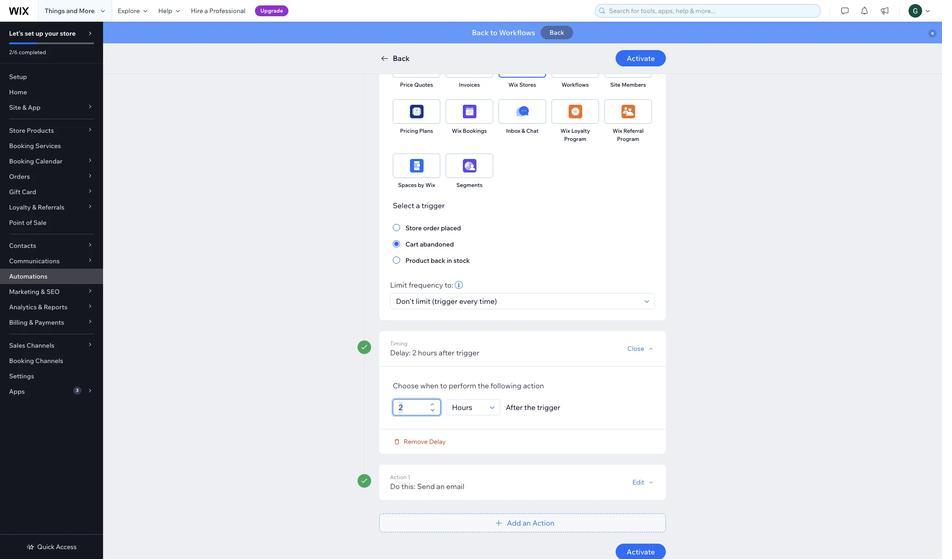 Task type: describe. For each thing, give the bounding box(es) containing it.
cart
[[406, 241, 419, 249]]

let's
[[9, 29, 23, 38]]

help
[[158, 7, 172, 15]]

to left see
[[440, 35, 447, 44]]

pricing
[[400, 127, 418, 134]]

& for analytics
[[38, 303, 42, 311]]

booking for booking channels
[[9, 357, 34, 365]]

0 horizontal spatial the
[[478, 382, 489, 391]]

settings
[[9, 373, 34, 381]]

category image for wix stores
[[516, 59, 529, 72]]

an for select
[[416, 35, 424, 44]]

store products
[[9, 127, 54, 135]]

site for site members
[[610, 81, 621, 88]]

your
[[45, 29, 58, 38]]

1 vertical spatial icon image
[[516, 105, 529, 118]]

analytics & reports
[[9, 303, 67, 311]]

2
[[412, 349, 416, 358]]

booking for booking services
[[9, 142, 34, 150]]

2 activate button from the top
[[616, 544, 666, 560]]

category image for segments
[[463, 159, 476, 173]]

program for loyalty
[[564, 136, 586, 142]]

1 horizontal spatial back
[[472, 28, 489, 37]]

this:
[[401, 482, 416, 491]]

timing
[[390, 340, 408, 347]]

abandoned
[[420, 241, 454, 249]]

choose when to perform the following action
[[393, 382, 544, 391]]

analytics
[[9, 303, 37, 311]]

send
[[417, 482, 435, 491]]

email
[[446, 482, 465, 491]]

2 horizontal spatial back
[[550, 28, 564, 37]]

edit button
[[632, 479, 655, 487]]

order
[[423, 224, 440, 232]]

action 1 do this: send an email
[[390, 474, 465, 491]]

sale
[[33, 219, 46, 227]]

access
[[56, 543, 77, 552]]

trigger for select a trigger
[[422, 201, 445, 210]]

loyalty & referrals
[[9, 203, 64, 212]]

trigger inside timing delay: 2 hours after trigger
[[456, 349, 479, 358]]

loyalty & referrals button
[[0, 200, 103, 215]]

things and more
[[45, 7, 95, 15]]

when
[[420, 382, 439, 391]]

products
[[27, 127, 54, 135]]

point of sale link
[[0, 215, 103, 231]]

to:
[[445, 281, 453, 290]]

& for marketing
[[41, 288, 45, 296]]

& for inbox
[[522, 127, 525, 134]]

pricing plans
[[400, 127, 433, 134]]

site members
[[610, 81, 646, 88]]

after
[[439, 349, 455, 358]]

orders
[[9, 173, 30, 181]]

wix referral program
[[613, 127, 644, 142]]

timing delay: 2 hours after trigger
[[390, 340, 479, 358]]

seo
[[46, 288, 60, 296]]

gift card button
[[0, 184, 103, 200]]

category image for loyalty
[[569, 105, 582, 118]]

marketing & seo button
[[0, 284, 103, 300]]

bookings
[[463, 127, 487, 134]]

billing
[[9, 319, 28, 327]]

more
[[79, 7, 95, 15]]

& for site
[[22, 104, 26, 112]]

wix stores
[[509, 81, 536, 88]]

sidebar element
[[0, 22, 103, 560]]

trigger for after the trigger
[[537, 403, 560, 412]]

choose
[[393, 382, 419, 391]]

automations link
[[0, 269, 103, 284]]

do
[[390, 482, 400, 491]]

chat
[[526, 127, 539, 134]]

1 activate button from the top
[[616, 50, 666, 66]]

0 horizontal spatial back button
[[379, 53, 410, 64]]

to right when
[[440, 382, 447, 391]]

a for hire
[[205, 7, 208, 15]]

store products button
[[0, 123, 103, 138]]

quick access
[[37, 543, 77, 552]]

select a trigger
[[393, 201, 445, 210]]

calendar
[[35, 157, 62, 165]]

booking calendar button
[[0, 154, 103, 169]]

home link
[[0, 85, 103, 100]]

limit frequency to:
[[390, 281, 453, 290]]

1 activate from the top
[[627, 54, 655, 63]]

wix for wix bookings
[[452, 127, 462, 134]]

billing & payments
[[9, 319, 64, 327]]

booking services
[[9, 142, 61, 150]]

booking for booking calendar
[[9, 157, 34, 165]]

& for billing
[[29, 319, 33, 327]]

an inside the action 1 do this: send an email
[[437, 482, 445, 491]]

back to workflows alert
[[103, 22, 942, 43]]

after the trigger
[[506, 403, 560, 412]]

home
[[9, 88, 27, 96]]

price quotes
[[400, 81, 433, 88]]

up
[[35, 29, 43, 38]]

triggers
[[472, 35, 499, 44]]

back to workflows
[[472, 28, 535, 37]]

marketing & seo
[[9, 288, 60, 296]]

delay:
[[390, 349, 411, 358]]

store order placed
[[406, 224, 461, 232]]

limit
[[390, 281, 407, 290]]

app
[[426, 35, 439, 44]]

inbox
[[506, 127, 520, 134]]

remove
[[404, 438, 428, 446]]

category image up the price quotes
[[410, 59, 423, 72]]

analytics & reports button
[[0, 300, 103, 315]]

communications
[[9, 257, 60, 265]]

wix for wix stores
[[509, 81, 518, 88]]

cart abandoned
[[406, 241, 454, 249]]

spaces
[[398, 182, 417, 189]]

an for add
[[523, 519, 531, 528]]

add an action button
[[379, 514, 666, 533]]

by
[[418, 182, 424, 189]]

0 horizontal spatial back
[[393, 54, 410, 63]]



Task type: vqa. For each thing, say whether or not it's contained in the screenshot.
Filters at the bottom
no



Task type: locate. For each thing, give the bounding box(es) containing it.
point of sale
[[9, 219, 46, 227]]

wix inside wix referral program
[[613, 127, 622, 134]]

settings link
[[0, 369, 103, 384]]

0 horizontal spatial a
[[205, 7, 208, 15]]

1 program from the left
[[564, 136, 586, 142]]

category image up wix loyalty program
[[569, 105, 582, 118]]

0 horizontal spatial loyalty
[[9, 203, 31, 212]]

program
[[564, 136, 586, 142], [617, 136, 639, 142]]

following
[[491, 382, 522, 391]]

1 vertical spatial back button
[[379, 53, 410, 64]]

0 horizontal spatial store
[[9, 127, 25, 135]]

icon image up inbox & chat at top right
[[516, 105, 529, 118]]

0 vertical spatial trigger
[[422, 201, 445, 210]]

2 horizontal spatial trigger
[[537, 403, 560, 412]]

select for select a trigger
[[393, 201, 414, 210]]

segments
[[456, 182, 483, 189]]

program inside wix loyalty program
[[564, 136, 586, 142]]

channels up booking channels
[[27, 342, 54, 350]]

0 horizontal spatial site
[[9, 104, 21, 112]]

action right the add
[[533, 519, 554, 528]]

completed
[[19, 49, 46, 56]]

an right send
[[437, 482, 445, 491]]

category image up wix stores
[[516, 59, 529, 72]]

booking up orders
[[9, 157, 34, 165]]

action up do
[[390, 474, 407, 481]]

0 vertical spatial site
[[610, 81, 621, 88]]

0 vertical spatial activate
[[627, 54, 655, 63]]

channels for sales channels
[[27, 342, 54, 350]]

1 horizontal spatial site
[[610, 81, 621, 88]]

members
[[622, 81, 646, 88]]

1 vertical spatial workflows
[[562, 81, 589, 88]]

gift
[[9, 188, 20, 196]]

0 vertical spatial booking
[[9, 142, 34, 150]]

0 horizontal spatial workflows
[[499, 28, 535, 37]]

0 vertical spatial loyalty
[[571, 127, 590, 134]]

& left reports
[[38, 303, 42, 311]]

upgrade
[[260, 7, 283, 14]]

1 vertical spatial site
[[9, 104, 21, 112]]

site down home at the top of the page
[[9, 104, 21, 112]]

option group
[[393, 222, 652, 266]]

action
[[523, 382, 544, 391]]

icon image
[[621, 59, 635, 72], [516, 105, 529, 118]]

1 horizontal spatial loyalty
[[571, 127, 590, 134]]

category image
[[410, 105, 423, 118], [569, 105, 582, 118]]

2 select from the top
[[393, 201, 414, 210]]

sales channels button
[[0, 338, 103, 354]]

1 horizontal spatial an
[[437, 482, 445, 491]]

in
[[447, 257, 452, 265]]

quotes
[[414, 81, 433, 88]]

1 horizontal spatial action
[[533, 519, 554, 528]]

1 vertical spatial select
[[393, 201, 414, 210]]

action inside the action 1 do this: send an email
[[390, 474, 407, 481]]

1 vertical spatial the
[[524, 403, 536, 412]]

wix left referral
[[613, 127, 622, 134]]

& left seo
[[41, 288, 45, 296]]

placed
[[441, 224, 461, 232]]

booking calendar
[[9, 157, 62, 165]]

program for referral
[[617, 136, 639, 142]]

store left products
[[9, 127, 25, 135]]

2 vertical spatial trigger
[[537, 403, 560, 412]]

set
[[25, 29, 34, 38]]

site
[[610, 81, 621, 88], [9, 104, 21, 112]]

an right the add
[[523, 519, 531, 528]]

category image for wix referral program
[[621, 105, 635, 118]]

back
[[431, 257, 445, 265]]

referrals
[[38, 203, 64, 212]]

workflows inside 'back to workflows' alert
[[499, 28, 535, 37]]

store for store order placed
[[406, 224, 422, 232]]

wix left stores
[[509, 81, 518, 88]]

1 horizontal spatial store
[[406, 224, 422, 232]]

contacts button
[[0, 238, 103, 254]]

store up cart
[[406, 224, 422, 232]]

wix inside wix loyalty program
[[561, 127, 570, 134]]

select
[[393, 35, 414, 44], [393, 201, 414, 210]]

of
[[26, 219, 32, 227]]

store inside option group
[[406, 224, 422, 232]]

1 booking from the top
[[9, 142, 34, 150]]

None field
[[393, 294, 642, 309], [449, 400, 487, 415], [393, 294, 642, 309], [449, 400, 487, 415]]

booking services link
[[0, 138, 103, 154]]

spaces by wix
[[398, 182, 435, 189]]

activate
[[627, 54, 655, 63], [627, 548, 655, 557]]

quick access button
[[26, 543, 77, 552]]

booking inside booking channels link
[[9, 357, 34, 365]]

close button
[[628, 345, 655, 353]]

1 horizontal spatial back button
[[541, 26, 573, 39]]

0 vertical spatial the
[[478, 382, 489, 391]]

channels inside dropdown button
[[27, 342, 54, 350]]

2/6
[[9, 49, 18, 56]]

& left 'app'
[[22, 104, 26, 112]]

option group containing store order placed
[[393, 222, 652, 266]]

2 vertical spatial booking
[[9, 357, 34, 365]]

quick
[[37, 543, 55, 552]]

&
[[22, 104, 26, 112], [522, 127, 525, 134], [32, 203, 36, 212], [41, 288, 45, 296], [38, 303, 42, 311], [29, 319, 33, 327]]

0 vertical spatial activate button
[[616, 50, 666, 66]]

action
[[390, 474, 407, 481], [533, 519, 554, 528]]

trigger down action
[[537, 403, 560, 412]]

edit
[[632, 479, 644, 487]]

plans
[[419, 127, 433, 134]]

hire a professional link
[[185, 0, 251, 22]]

a down spaces by wix
[[416, 201, 420, 210]]

store
[[9, 127, 25, 135], [406, 224, 422, 232]]

site inside popup button
[[9, 104, 21, 112]]

store inside 'dropdown button'
[[9, 127, 25, 135]]

0 vertical spatial icon image
[[621, 59, 635, 72]]

1 vertical spatial activate
[[627, 548, 655, 557]]

0 vertical spatial channels
[[27, 342, 54, 350]]

frequency
[[409, 281, 443, 290]]

loyalty inside popup button
[[9, 203, 31, 212]]

0 vertical spatial a
[[205, 7, 208, 15]]

close
[[628, 345, 644, 353]]

site left members
[[610, 81, 621, 88]]

category image up pricing plans
[[410, 105, 423, 118]]

to inside alert
[[490, 28, 498, 37]]

1 vertical spatial store
[[406, 224, 422, 232]]

loyalty inside wix loyalty program
[[571, 127, 590, 134]]

1 select from the top
[[393, 35, 414, 44]]

product
[[406, 257, 429, 265]]

services
[[35, 142, 61, 150]]

& left chat at the right of the page
[[522, 127, 525, 134]]

0 vertical spatial an
[[416, 35, 424, 44]]

1 vertical spatial a
[[416, 201, 420, 210]]

2 booking from the top
[[9, 157, 34, 165]]

2/6 completed
[[9, 49, 46, 56]]

category image for plans
[[410, 105, 423, 118]]

0 horizontal spatial program
[[564, 136, 586, 142]]

workflows
[[499, 28, 535, 37], [562, 81, 589, 88]]

marketing
[[9, 288, 39, 296]]

& right billing
[[29, 319, 33, 327]]

booking down store products
[[9, 142, 34, 150]]

2 category image from the left
[[569, 105, 582, 118]]

1 vertical spatial activate button
[[616, 544, 666, 560]]

wix right by
[[425, 182, 435, 189]]

the right after
[[524, 403, 536, 412]]

stores
[[519, 81, 536, 88]]

a right hire
[[205, 7, 208, 15]]

channels for booking channels
[[35, 357, 63, 365]]

select left app
[[393, 35, 414, 44]]

category image up spaces by wix
[[410, 159, 423, 173]]

icon image up site members
[[621, 59, 635, 72]]

& down card
[[32, 203, 36, 212]]

1 vertical spatial booking
[[9, 157, 34, 165]]

a
[[205, 7, 208, 15], [416, 201, 420, 210]]

add an action
[[507, 519, 554, 528]]

hire
[[191, 7, 203, 15]]

remove delay button
[[393, 438, 446, 446]]

booking up the settings
[[9, 357, 34, 365]]

payments
[[35, 319, 64, 327]]

inbox & chat
[[506, 127, 539, 134]]

store for store products
[[9, 127, 25, 135]]

Search for tools, apps, help & more... field
[[606, 5, 818, 17]]

back
[[472, 28, 489, 37], [550, 28, 564, 37], [393, 54, 410, 63]]

1 vertical spatial channels
[[35, 357, 63, 365]]

category image up segments
[[463, 159, 476, 173]]

wix right chat at the right of the page
[[561, 127, 570, 134]]

site for site & app
[[9, 104, 21, 112]]

wix left bookings at the top of page
[[452, 127, 462, 134]]

select down spaces
[[393, 201, 414, 210]]

0 horizontal spatial category image
[[410, 105, 423, 118]]

& for loyalty
[[32, 203, 36, 212]]

category image for wix bookings
[[463, 105, 476, 118]]

1 vertical spatial trigger
[[456, 349, 479, 358]]

contacts
[[9, 242, 36, 250]]

1 category image from the left
[[410, 105, 423, 118]]

site & app
[[9, 104, 40, 112]]

1 horizontal spatial workflows
[[562, 81, 589, 88]]

category image up referral
[[621, 105, 635, 118]]

0 horizontal spatial icon image
[[516, 105, 529, 118]]

explore
[[118, 7, 140, 15]]

2 program from the left
[[617, 136, 639, 142]]

gift card
[[9, 188, 36, 196]]

trigger right after
[[456, 349, 479, 358]]

3
[[76, 388, 79, 394]]

2 horizontal spatial an
[[523, 519, 531, 528]]

help button
[[153, 0, 185, 22]]

automations
[[9, 273, 47, 281]]

booking inside booking services link
[[9, 142, 34, 150]]

a for select
[[416, 201, 420, 210]]

app
[[28, 104, 40, 112]]

let's set up your store
[[9, 29, 76, 38]]

1 horizontal spatial category image
[[569, 105, 582, 118]]

billing & payments button
[[0, 315, 103, 330]]

its
[[463, 35, 471, 44]]

1 vertical spatial an
[[437, 482, 445, 491]]

point
[[9, 219, 25, 227]]

1 horizontal spatial trigger
[[456, 349, 479, 358]]

0 horizontal spatial trigger
[[422, 201, 445, 210]]

and
[[66, 7, 78, 15]]

wix for wix referral program
[[613, 127, 622, 134]]

program inside wix referral program
[[617, 136, 639, 142]]

channels up settings link
[[35, 357, 63, 365]]

category image up wix bookings
[[463, 105, 476, 118]]

referral
[[624, 127, 644, 134]]

product back in stock
[[406, 257, 470, 265]]

1 horizontal spatial the
[[524, 403, 536, 412]]

2 vertical spatial an
[[523, 519, 531, 528]]

action inside button
[[533, 519, 554, 528]]

booking inside booking calendar popup button
[[9, 157, 34, 165]]

0 vertical spatial action
[[390, 474, 407, 481]]

perform
[[449, 382, 476, 391]]

sales channels
[[9, 342, 54, 350]]

select for select an app to see its triggers
[[393, 35, 414, 44]]

0 horizontal spatial action
[[390, 474, 407, 481]]

trigger up store order placed
[[422, 201, 445, 210]]

card
[[22, 188, 36, 196]]

0 vertical spatial back button
[[541, 26, 573, 39]]

communications button
[[0, 254, 103, 269]]

to right its
[[490, 28, 498, 37]]

1
[[408, 474, 410, 481]]

an left app
[[416, 35, 424, 44]]

None number field
[[396, 400, 428, 415]]

back button inside 'back to workflows' alert
[[541, 26, 573, 39]]

after
[[506, 403, 523, 412]]

add
[[507, 519, 521, 528]]

0 vertical spatial select
[[393, 35, 414, 44]]

1 horizontal spatial a
[[416, 201, 420, 210]]

category image for spaces by wix
[[410, 159, 423, 173]]

1 vertical spatial loyalty
[[9, 203, 31, 212]]

category image
[[410, 59, 423, 72], [516, 59, 529, 72], [463, 105, 476, 118], [621, 105, 635, 118], [410, 159, 423, 173], [463, 159, 476, 173]]

2 activate from the top
[[627, 548, 655, 557]]

the right perform at bottom
[[478, 382, 489, 391]]

3 booking from the top
[[9, 357, 34, 365]]

1 horizontal spatial icon image
[[621, 59, 635, 72]]

1 vertical spatial action
[[533, 519, 554, 528]]

orders button
[[0, 169, 103, 184]]

& inside dropdown button
[[29, 319, 33, 327]]

0 vertical spatial workflows
[[499, 28, 535, 37]]

1 horizontal spatial program
[[617, 136, 639, 142]]

an inside button
[[523, 519, 531, 528]]

0 horizontal spatial an
[[416, 35, 424, 44]]

0 vertical spatial store
[[9, 127, 25, 135]]

wix for wix loyalty program
[[561, 127, 570, 134]]

sales
[[9, 342, 25, 350]]



